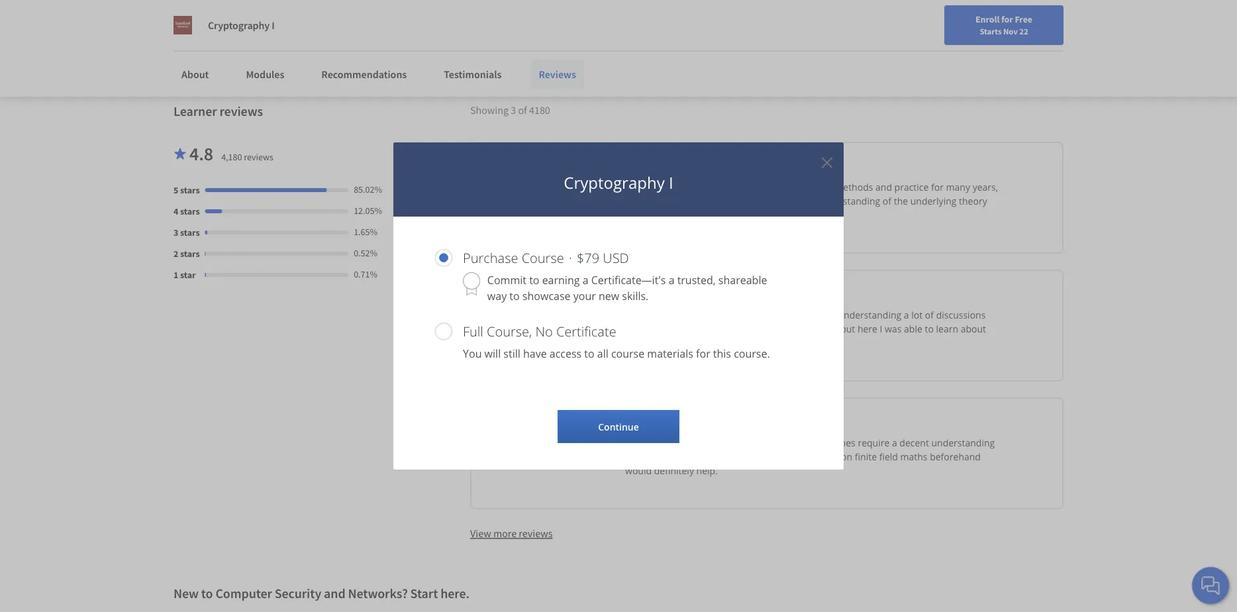 Task type: describe. For each thing, give the bounding box(es) containing it.
testimonials
[[444, 68, 502, 81]]

a left trusted,
[[669, 273, 675, 287]]

0.52%
[[354, 247, 378, 259]]

continue button
[[558, 410, 680, 443]]

about
[[961, 323, 987, 336]]

basics,
[[787, 437, 816, 450]]

many
[[947, 181, 971, 194]]

find your new career link
[[863, 13, 960, 30]]

4,180 reviews
[[221, 151, 274, 163]]

course
[[522, 248, 564, 267]]

find
[[870, 15, 887, 27]]

4,180
[[221, 151, 242, 163]]

a inside great grounding of the cryptography basics, but does require a decent understanding of basic computing (bits, xors) and some reading on finite field maths beforehand would definitely help.
[[893, 437, 898, 450]]

maths
[[901, 451, 928, 463]]

view more reviews link
[[470, 526, 553, 541]]

stars for 3 stars
[[180, 227, 200, 239]]

worked
[[717, 181, 750, 194]]

was
[[885, 323, 902, 336]]

earning
[[542, 273, 580, 287]]

2
[[174, 248, 178, 260]]

of down reviewed on dec 27, 2019
[[699, 437, 708, 450]]

provides
[[704, 309, 742, 322]]

to left computer
[[201, 585, 213, 602]]

on inside great grounding of the cryptography basics, but does require a decent understanding of basic computing (bits, xors) and some reading on finite field maths beforehand would definitely help.
[[842, 451, 853, 463]]

22
[[1020, 26, 1029, 36]]

of inside really interesting, provides the basic grounds for understanding a lot of discussions out there. wikipedia can be useful as a reference, but here i was able to learn about semantic security etc.
[[926, 309, 934, 322]]

this inside "excellent course. i've worked with cryptographic methods and practice for many years, but this course provided me with a stronger understanding of the underlying theory than i'd had before."
[[643, 195, 658, 208]]

free
[[1015, 13, 1033, 25]]

0.71%
[[354, 269, 378, 281]]

commit to earning a certificate—it's a trusted, shareable way to showcase your new skills.
[[488, 273, 768, 303]]

for inside enroll for free starts nov 22
[[1002, 13, 1014, 25]]

finite
[[855, 451, 877, 463]]

purchase
[[463, 248, 519, 267]]

basic inside really interesting, provides the basic grounds for understanding a lot of discussions out there. wikipedia can be useful as a reference, but here i was able to learn about semantic security etc.
[[761, 309, 783, 322]]

to right way
[[510, 289, 520, 303]]

learner reviews
[[174, 103, 263, 120]]

reviewed
[[657, 416, 694, 428]]

semantic
[[626, 337, 665, 349]]

reviews inside view more reviews link
[[519, 527, 553, 541]]

purchase course · $79 usd
[[463, 248, 629, 267]]

here
[[858, 323, 878, 336]]

but inside really interesting, provides the basic grounds for understanding a lot of discussions out there. wikipedia can be useful as a reference, but here i was able to learn about semantic security etc.
[[841, 323, 856, 336]]

course. inside "full course, no certificate you will still have access to all course materials for this course."
[[734, 347, 770, 361]]

great
[[626, 437, 650, 450]]

2 stars
[[174, 248, 200, 260]]

beforehand
[[930, 451, 981, 463]]

5 for great
[[639, 416, 644, 428]]

out
[[626, 323, 640, 336]]

discussions
[[937, 309, 986, 322]]

showcase
[[523, 289, 571, 303]]

view
[[470, 527, 491, 541]]

excellent
[[626, 181, 664, 194]]

would
[[626, 465, 652, 477]]

be
[[733, 323, 744, 336]]

reviews for learner reviews
[[220, 103, 263, 120]]

0 horizontal spatial cryptography i
[[208, 19, 275, 32]]

0 vertical spatial 5
[[174, 184, 178, 196]]

nov
[[1004, 26, 1018, 36]]

course,
[[487, 322, 532, 340]]

provided
[[692, 195, 731, 208]]

for inside "full course, no certificate you will still have access to all course materials for this course."
[[696, 347, 711, 361]]

field
[[880, 451, 898, 463]]

than
[[626, 209, 645, 222]]

new inside find your new career "link"
[[908, 15, 926, 27]]

0 horizontal spatial on
[[696, 416, 706, 428]]

stronger
[[778, 195, 815, 208]]

0 vertical spatial with
[[752, 181, 771, 194]]

4 stars
[[174, 206, 200, 218]]

f
[[508, 295, 518, 319]]

require
[[858, 437, 890, 450]]

skills.
[[622, 289, 649, 303]]

2 vertical spatial and
[[324, 585, 346, 602]]

your inside "link"
[[889, 15, 907, 27]]

4.8
[[190, 142, 213, 166]]

reference,
[[795, 323, 839, 336]]

recommendations
[[322, 68, 407, 81]]

understanding inside great grounding of the cryptography basics, but does require a decent understanding of basic computing (bits, xors) and some reading on finite field maths beforehand would definitely help.
[[932, 437, 995, 450]]

useful
[[746, 323, 773, 336]]

materials
[[648, 347, 694, 361]]

you
[[463, 347, 482, 361]]

there.
[[643, 323, 668, 336]]

the inside "excellent course. i've worked with cryptographic methods and practice for many years, but this course provided me with a stronger understanding of the underlying theory than i'd had before."
[[894, 195, 909, 208]]

0 vertical spatial cryptography
[[208, 19, 270, 32]]

basic inside great grounding of the cryptography basics, but does require a decent understanding of basic computing (bits, xors) and some reading on finite field maths beforehand would definitely help.
[[637, 451, 659, 463]]

help.
[[697, 465, 718, 477]]

1 vertical spatial cryptography i
[[564, 172, 674, 193]]

interesting,
[[653, 309, 702, 322]]

but inside "excellent course. i've worked with cryptographic methods and practice for many years, but this course provided me with a stronger understanding of the underlying theory than i'd had before."
[[626, 195, 640, 208]]

able
[[905, 323, 923, 336]]

computer
[[216, 585, 272, 602]]

to inside really interesting, provides the basic grounds for understanding a lot of discussions out there. wikipedia can be useful as a reference, but here i was able to learn about semantic security etc.
[[925, 323, 934, 336]]

and inside great grounding of the cryptography basics, but does require a decent understanding of basic computing (bits, xors) and some reading on finite field maths beforehand would definitely help.
[[761, 451, 778, 463]]

1 star
[[174, 269, 196, 281]]

years,
[[973, 181, 999, 194]]

methods
[[835, 181, 874, 194]]

0 horizontal spatial i
[[272, 19, 275, 32]]

security
[[667, 337, 701, 349]]

the for does
[[710, 437, 725, 450]]

1 vertical spatial i
[[669, 172, 674, 193]]

stars for 4 stars
[[180, 206, 200, 218]]

definitely
[[654, 465, 694, 477]]

star
[[180, 269, 196, 281]]

english button
[[960, 0, 1040, 43]]

commit
[[488, 273, 527, 287]]

theory
[[960, 195, 988, 208]]

reviews for 4,180 reviews
[[244, 151, 274, 163]]

way
[[488, 289, 507, 303]]

here.
[[441, 585, 470, 602]]

grounds
[[785, 309, 821, 322]]

decent
[[900, 437, 930, 450]]

all
[[598, 347, 609, 361]]

understanding inside "excellent course. i've worked with cryptographic methods and practice for many years, but this course provided me with a stronger understanding of the underlying theory than i'd had before."
[[817, 195, 881, 208]]

but inside great grounding of the cryptography basics, but does require a decent understanding of basic computing (bits, xors) and some reading on finite field maths beforehand would definitely help.
[[818, 437, 833, 450]]

1 vertical spatial with
[[750, 195, 768, 208]]

(bits,
[[710, 451, 731, 463]]



Task type: locate. For each thing, give the bounding box(es) containing it.
0 vertical spatial 3
[[511, 104, 516, 117]]

1 vertical spatial new
[[174, 585, 199, 602]]

understanding
[[817, 195, 881, 208], [839, 309, 902, 322], [932, 437, 995, 450]]

learn
[[937, 323, 959, 336]]

new left career
[[908, 15, 926, 27]]

i'd
[[648, 209, 658, 222]]

stars right 2
[[180, 248, 200, 260]]

reviewed on dec 27, 2019
[[657, 416, 756, 428]]

find your new career
[[870, 15, 953, 27]]

0 vertical spatial this
[[643, 195, 658, 208]]

basic up would
[[637, 451, 659, 463]]

etc.
[[703, 337, 719, 349]]

of right lot
[[926, 309, 934, 322]]

course inside "excellent course. i've worked with cryptographic methods and practice for many years, but this course provided me with a stronger understanding of the underlying theory than i'd had before."
[[661, 195, 690, 208]]

certificate—it's
[[592, 273, 666, 287]]

0 vertical spatial course.
[[666, 181, 698, 194]]

course down out at the bottom
[[612, 347, 645, 361]]

5 down the certificate—it's
[[639, 288, 644, 300]]

i right excellent
[[669, 172, 674, 193]]

this down can
[[714, 347, 732, 361]]

reviews
[[220, 103, 263, 120], [244, 151, 274, 163], [519, 527, 553, 541]]

the down practice
[[894, 195, 909, 208]]

0 horizontal spatial and
[[324, 585, 346, 602]]

access
[[550, 347, 582, 361]]

85.02%
[[354, 184, 382, 196]]

5 stars
[[174, 184, 200, 196]]

for up underlying
[[932, 181, 944, 194]]

stanford university image
[[174, 16, 192, 34]]

really interesting, provides the basic grounds for understanding a lot of discussions out there. wikipedia can be useful as a reference, but here i was able to learn about semantic security etc.
[[626, 309, 989, 349]]

the for understanding
[[744, 309, 758, 322]]

1 horizontal spatial cryptography i
[[564, 172, 674, 193]]

5 up great
[[639, 416, 644, 428]]

reviews right more
[[519, 527, 553, 541]]

continue
[[599, 420, 639, 433]]

but left here
[[841, 323, 856, 336]]

1 horizontal spatial i
[[669, 172, 674, 193]]

still
[[504, 347, 521, 361]]

0 vertical spatial on
[[696, 416, 706, 428]]

0 vertical spatial basic
[[761, 309, 783, 322]]

stars down 4 stars
[[180, 227, 200, 239]]

your inside "commit to earning a certificate—it's a trusted, shareable way to showcase your new skills."
[[574, 289, 596, 303]]

and right security
[[324, 585, 346, 602]]

english
[[984, 15, 1016, 28]]

course. left i've
[[666, 181, 698, 194]]

None search field
[[189, 8, 507, 35]]

2 vertical spatial the
[[710, 437, 725, 450]]

about
[[182, 68, 209, 81]]

0 horizontal spatial but
[[626, 195, 640, 208]]

have
[[523, 347, 547, 361]]

2 vertical spatial understanding
[[932, 437, 995, 450]]

2 vertical spatial but
[[818, 437, 833, 450]]

and inside "excellent course. i've worked with cryptographic methods and practice for many years, but this course provided me with a stronger understanding of the underlying theory than i'd had before."
[[876, 181, 893, 194]]

a left the stronger
[[771, 195, 776, 208]]

but
[[626, 195, 640, 208], [841, 323, 856, 336], [818, 437, 833, 450]]

can
[[715, 323, 730, 336]]

0 vertical spatial but
[[626, 195, 640, 208]]

before.
[[679, 209, 711, 222]]

1 horizontal spatial on
[[842, 451, 853, 463]]

to left the all on the left of the page
[[585, 347, 595, 361]]

basic up as
[[761, 309, 783, 322]]

great grounding of the cryptography basics, but does require a decent understanding of basic computing (bits, xors) and some reading on finite field maths beforehand would definitely help.
[[626, 437, 998, 477]]

1 vertical spatial but
[[841, 323, 856, 336]]

for up reference,
[[824, 309, 836, 322]]

about link
[[174, 60, 217, 89]]

0 horizontal spatial course.
[[666, 181, 698, 194]]

1 stars from the top
[[180, 184, 200, 196]]

for inside "excellent course. i've worked with cryptographic methods and practice for many years, but this course provided me with a stronger understanding of the underlying theory than i'd had before."
[[932, 181, 944, 194]]

0 vertical spatial new
[[908, 15, 926, 27]]

underlying
[[911, 195, 957, 208]]

recommendations link
[[314, 60, 415, 89]]

1 horizontal spatial new
[[908, 15, 926, 27]]

0 horizontal spatial cryptography
[[208, 19, 270, 32]]

for inside really interesting, provides the basic grounds for understanding a lot of discussions out there. wikipedia can be useful as a reference, but here i was able to learn about semantic security etc.
[[824, 309, 836, 322]]

but up the than
[[626, 195, 640, 208]]

1 vertical spatial 5
[[639, 288, 644, 300]]

1 vertical spatial basic
[[637, 451, 659, 463]]

1
[[174, 269, 178, 281]]

full course, no certificate you will still have access to all course materials for this course.
[[463, 322, 770, 361]]

practice
[[895, 181, 929, 194]]

with
[[752, 181, 771, 194], [750, 195, 768, 208]]

i up modules link
[[272, 19, 275, 32]]

i inside really interesting, provides the basic grounds for understanding a lot of discussions out there. wikipedia can be useful as a reference, but here i was able to learn about semantic security etc.
[[880, 323, 883, 336]]

cryptography up modules link
[[208, 19, 270, 32]]

chat with us image
[[1201, 575, 1222, 596]]

0 vertical spatial reviews
[[220, 103, 263, 120]]

1 vertical spatial course.
[[734, 347, 770, 361]]

stars for 5 stars
[[180, 184, 200, 196]]

really
[[626, 309, 651, 322]]

on left 'dec'
[[696, 416, 706, 428]]

of down great
[[626, 451, 634, 463]]

course inside "full course, no certificate you will still have access to all course materials for this course."
[[612, 347, 645, 361]]

and down cryptography
[[761, 451, 778, 463]]

understanding up beforehand
[[932, 437, 995, 450]]

5 for really
[[639, 288, 644, 300]]

2 horizontal spatial i
[[880, 323, 883, 336]]

networks?
[[348, 585, 408, 602]]

0 vertical spatial i
[[272, 19, 275, 32]]

shareable
[[719, 273, 768, 287]]

2 horizontal spatial and
[[876, 181, 893, 194]]

0 horizontal spatial this
[[643, 195, 658, 208]]

3
[[511, 104, 516, 117], [174, 227, 178, 239]]

1 horizontal spatial basic
[[761, 309, 783, 322]]

1 horizontal spatial this
[[714, 347, 732, 361]]

a left lot
[[904, 309, 910, 322]]

3 stars
[[174, 227, 200, 239]]

1 horizontal spatial the
[[744, 309, 758, 322]]

2 horizontal spatial but
[[841, 323, 856, 336]]

1 vertical spatial 3
[[174, 227, 178, 239]]

cryptography i up the than
[[564, 172, 674, 193]]

wikipedia
[[671, 323, 713, 336]]

1 vertical spatial this
[[714, 347, 732, 361]]

on down does
[[842, 451, 853, 463]]

your left new
[[574, 289, 596, 303]]

1 horizontal spatial course
[[661, 195, 690, 208]]

modules link
[[238, 60, 292, 89]]

0 horizontal spatial the
[[710, 437, 725, 450]]

start
[[411, 585, 438, 602]]

0 vertical spatial and
[[876, 181, 893, 194]]

course up 'had'
[[661, 195, 690, 208]]

0 horizontal spatial 3
[[174, 227, 178, 239]]

certificate
[[557, 322, 617, 340]]

for down wikipedia
[[696, 347, 711, 361]]

with right the worked
[[752, 181, 771, 194]]

on
[[696, 416, 706, 428], [842, 451, 853, 463]]

dec
[[708, 416, 723, 428]]

reading
[[806, 451, 839, 463]]

2 vertical spatial 5
[[639, 416, 644, 428]]

1 vertical spatial and
[[761, 451, 778, 463]]

this up i'd at the right of page
[[643, 195, 658, 208]]

your right find
[[889, 15, 907, 27]]

had
[[661, 209, 677, 222]]

new left computer
[[174, 585, 199, 602]]

course. down useful
[[734, 347, 770, 361]]

me
[[733, 195, 747, 208]]

1 horizontal spatial your
[[889, 15, 907, 27]]

2019
[[738, 416, 756, 428]]

new to computer security and networks? start here.
[[174, 585, 470, 602]]

the inside great grounding of the cryptography basics, but does require a decent understanding of basic computing (bits, xors) and some reading on finite field maths beforehand would definitely help.
[[710, 437, 725, 450]]

0 vertical spatial your
[[889, 15, 907, 27]]

0 vertical spatial understanding
[[817, 195, 881, 208]]

2 vertical spatial reviews
[[519, 527, 553, 541]]

0 horizontal spatial basic
[[637, 451, 659, 463]]

4 stars from the top
[[180, 248, 200, 260]]

reviews right 4,180
[[244, 151, 274, 163]]

3 right showing
[[511, 104, 516, 117]]

for up nov
[[1002, 13, 1014, 25]]

grounding
[[652, 437, 697, 450]]

security
[[275, 585, 322, 602]]

1 horizontal spatial but
[[818, 437, 833, 450]]

1 horizontal spatial 3
[[511, 104, 516, 117]]

lot
[[912, 309, 923, 322]]

stars for 2 stars
[[180, 248, 200, 260]]

course. inside "excellent course. i've worked with cryptographic methods and practice for many years, but this course provided me with a stronger understanding of the underlying theory than i'd had before."
[[666, 181, 698, 194]]

0 horizontal spatial new
[[174, 585, 199, 602]]

to up 'showcase'
[[530, 273, 540, 287]]

0 vertical spatial the
[[894, 195, 909, 208]]

1 vertical spatial reviews
[[244, 151, 274, 163]]

27,
[[725, 416, 736, 428]]

stars
[[180, 184, 200, 196], [180, 206, 200, 218], [180, 227, 200, 239], [180, 248, 200, 260]]

excellent course. i've worked with cryptographic methods and practice for many years, but this course provided me with a stronger understanding of the underlying theory than i'd had before.
[[626, 181, 1001, 222]]

of left 4180
[[518, 104, 527, 117]]

trusted,
[[678, 273, 716, 287]]

and
[[876, 181, 893, 194], [761, 451, 778, 463], [324, 585, 346, 602]]

1 vertical spatial on
[[842, 451, 853, 463]]

to
[[530, 273, 540, 287], [510, 289, 520, 303], [925, 323, 934, 336], [585, 347, 595, 361], [201, 585, 213, 602]]

5 up 4
[[174, 184, 178, 196]]

a inside "excellent course. i've worked with cryptographic methods and practice for many years, but this course provided me with a stronger understanding of the underlying theory than i'd had before."
[[771, 195, 776, 208]]

2 stars from the top
[[180, 206, 200, 218]]

this inside "full course, no certificate you will still have access to all course materials for this course."
[[714, 347, 732, 361]]

of inside "excellent course. i've worked with cryptographic methods and practice for many years, but this course provided me with a stronger understanding of the underlying theory than i'd had before."
[[883, 195, 892, 208]]

testimonials link
[[436, 60, 510, 89]]

to right able
[[925, 323, 934, 336]]

a down $79
[[583, 273, 589, 287]]

cryptography up the than
[[564, 172, 665, 193]]

but up reading
[[818, 437, 833, 450]]

view more reviews
[[470, 527, 553, 541]]

3 stars from the top
[[180, 227, 200, 239]]

0 vertical spatial course
[[661, 195, 690, 208]]

stars right 4
[[180, 206, 200, 218]]

understanding down methods
[[817, 195, 881, 208]]

1 vertical spatial understanding
[[839, 309, 902, 322]]

2 vertical spatial i
[[880, 323, 883, 336]]

computing
[[661, 451, 708, 463]]

starts
[[980, 26, 1002, 36]]

1 vertical spatial your
[[574, 289, 596, 303]]

no
[[536, 322, 553, 340]]

and left practice
[[876, 181, 893, 194]]

1 vertical spatial cryptography
[[564, 172, 665, 193]]

1 horizontal spatial cryptography
[[564, 172, 665, 193]]

understanding up here
[[839, 309, 902, 322]]

1 vertical spatial the
[[744, 309, 758, 322]]

i left was
[[880, 323, 883, 336]]

more
[[494, 527, 517, 541]]

modules
[[246, 68, 285, 81]]

2 horizontal spatial the
[[894, 195, 909, 208]]

to inside "full course, no certificate you will still have access to all course materials for this course."
[[585, 347, 595, 361]]

the up (bits,
[[710, 437, 725, 450]]

with right me
[[750, 195, 768, 208]]

new
[[599, 289, 620, 303]]

3 up 2
[[174, 227, 178, 239]]

0 horizontal spatial course
[[612, 347, 645, 361]]

understanding inside really interesting, provides the basic grounds for understanding a lot of discussions out there. wikipedia can be useful as a reference, but here i was able to learn about semantic security etc.
[[839, 309, 902, 322]]

course
[[661, 195, 690, 208], [612, 347, 645, 361]]

the
[[894, 195, 909, 208], [744, 309, 758, 322], [710, 437, 725, 450]]

cryptography i up modules
[[208, 19, 275, 32]]

a right as
[[787, 323, 792, 336]]

your
[[889, 15, 907, 27], [574, 289, 596, 303]]

1 horizontal spatial course.
[[734, 347, 770, 361]]

1 vertical spatial course
[[612, 347, 645, 361]]

0 vertical spatial cryptography i
[[208, 19, 275, 32]]

the inside really interesting, provides the basic grounds for understanding a lot of discussions out there. wikipedia can be useful as a reference, but here i was able to learn about semantic security etc.
[[744, 309, 758, 322]]

i've
[[700, 181, 715, 194]]

1 horizontal spatial and
[[761, 451, 778, 463]]

of left underlying
[[883, 195, 892, 208]]

show notifications image
[[1059, 17, 1075, 32]]

stars up 4 stars
[[180, 184, 200, 196]]

cryptographic
[[773, 181, 833, 194]]

some
[[780, 451, 804, 463]]

a up field
[[893, 437, 898, 450]]

reviews down modules
[[220, 103, 263, 120]]

4
[[174, 206, 178, 218]]

the up useful
[[744, 309, 758, 322]]

0 horizontal spatial your
[[574, 289, 596, 303]]

for
[[1002, 13, 1014, 25], [932, 181, 944, 194], [824, 309, 836, 322], [696, 347, 711, 361]]



Task type: vqa. For each thing, say whether or not it's contained in the screenshot.
the bottom "but"
yes



